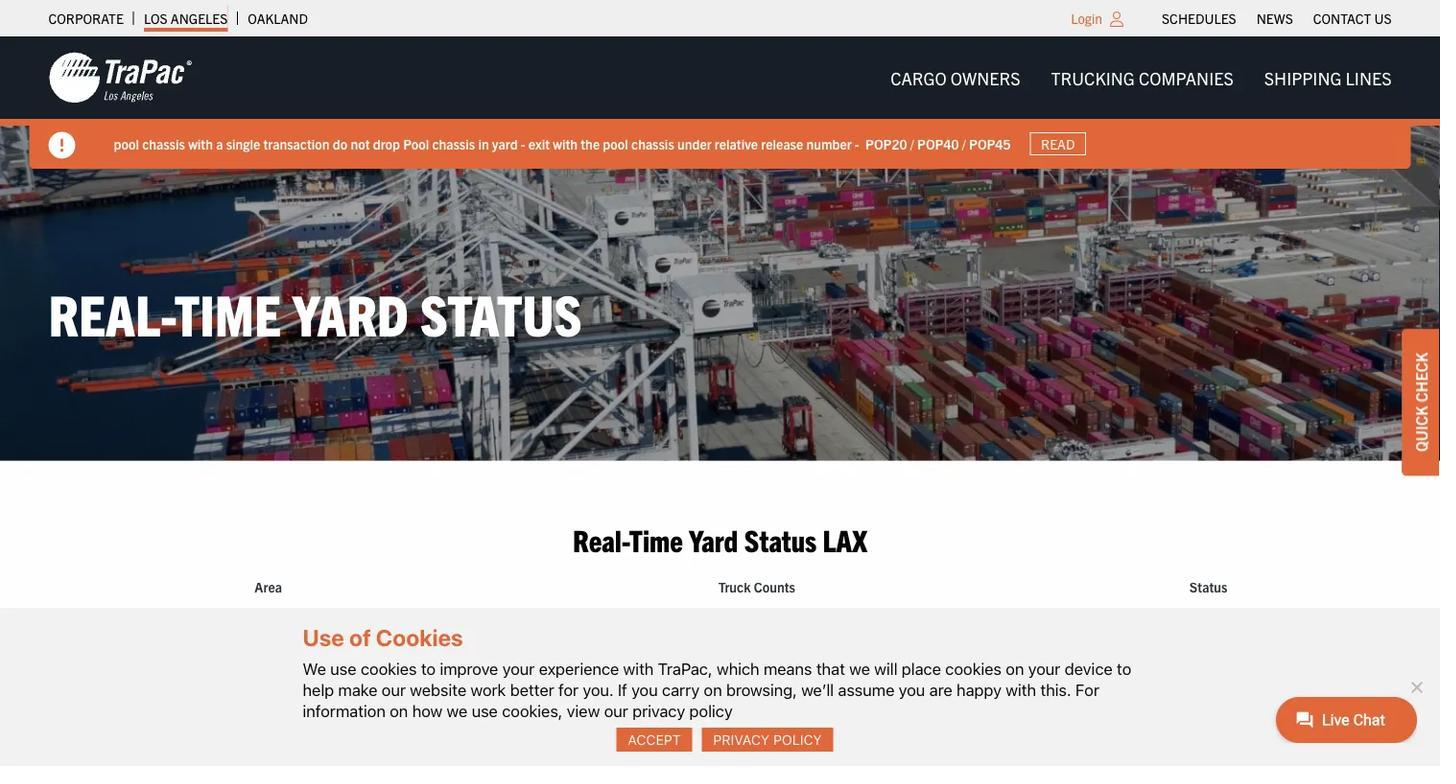 Task type: describe. For each thing, give the bounding box(es) containing it.
time for real-time yard status
[[174, 277, 281, 347]]

that
[[816, 659, 845, 679]]

us
[[1375, 10, 1392, 27]]

1
[[753, 695, 761, 713]]

single
[[226, 135, 260, 152]]

1 horizontal spatial we
[[849, 659, 870, 679]]

place
[[902, 659, 941, 679]]

carry
[[662, 681, 700, 700]]

pool
[[403, 135, 429, 152]]

policy
[[689, 702, 733, 721]]

no image
[[1407, 678, 1426, 697]]

trapac,
[[658, 659, 712, 679]]

with left the
[[553, 135, 578, 152]]

real- for real-time yard status lax
[[573, 520, 629, 558]]

real-time yard status
[[48, 277, 582, 347]]

pop20
[[866, 135, 907, 152]]

with up if
[[623, 659, 654, 679]]

this.
[[1041, 681, 1071, 700]]

news link
[[1257, 5, 1293, 32]]

shipping lines
[[1264, 67, 1392, 88]]

privacy
[[713, 732, 770, 748]]

counts
[[754, 578, 795, 596]]

privacy policy
[[713, 732, 822, 748]]

website
[[410, 681, 466, 700]]

shipping lines link
[[1249, 58, 1407, 97]]

yard for real-time yard status lax
[[689, 520, 738, 558]]

area
[[255, 578, 282, 596]]

real-time yard status lax
[[573, 520, 867, 558]]

device
[[1065, 659, 1113, 679]]

oakland link
[[248, 5, 308, 32]]

1 vertical spatial we
[[447, 702, 468, 721]]

relative
[[715, 135, 758, 152]]

pop40
[[917, 135, 959, 152]]

better
[[510, 681, 554, 700]]

menu bar containing schedules
[[1152, 5, 1402, 32]]

quick check
[[1411, 353, 1431, 452]]

quick
[[1411, 406, 1431, 452]]

with left this.
[[1006, 681, 1036, 700]]

we'll
[[801, 681, 834, 700]]

browsing,
[[726, 681, 797, 700]]

accept link
[[616, 728, 692, 752]]

not
[[351, 135, 370, 152]]

privacy policy link
[[702, 728, 833, 752]]

3 chassis from the left
[[631, 135, 674, 152]]

privacy
[[633, 702, 685, 721]]

transaction
[[263, 135, 330, 152]]

time for real-time yard status lax
[[629, 520, 683, 558]]

2 to from the left
[[1117, 659, 1132, 679]]

cookies,
[[502, 702, 563, 721]]

for
[[1076, 681, 1100, 700]]

you.
[[583, 681, 614, 700]]

1 you from the left
[[631, 681, 658, 700]]

in
[[478, 135, 489, 152]]

which
[[717, 659, 760, 679]]

menu bar inside banner
[[875, 58, 1407, 97]]

a
[[216, 135, 223, 152]]

schedules link
[[1162, 5, 1237, 32]]

light image
[[1110, 12, 1124, 27]]

solid image
[[48, 132, 75, 159]]

los angeles link
[[144, 5, 228, 32]]

0 vertical spatial on
[[1006, 659, 1024, 679]]

1 horizontal spatial use
[[472, 702, 498, 721]]

01
[[283, 617, 299, 634]]

companies
[[1139, 67, 1234, 88]]

read link
[[1030, 132, 1086, 156]]

drop
[[373, 135, 400, 152]]

schedules
[[1162, 10, 1237, 27]]

are
[[929, 681, 953, 700]]

corporate
[[48, 10, 124, 27]]

1 vertical spatial our
[[604, 702, 628, 721]]

status for real-time yard status lax
[[744, 520, 817, 558]]

we
[[303, 659, 326, 679]]

2 pool from the left
[[603, 135, 628, 152]]

exit
[[528, 135, 550, 152]]

pool chassis with a single transaction  do not drop pool chassis in yard -  exit with the pool chassis under relative release number -  pop20 / pop40 / pop45
[[114, 135, 1011, 152]]

will
[[874, 659, 898, 679]]

release
[[761, 135, 803, 152]]

1 / from the left
[[910, 135, 914, 152]]

improve
[[440, 659, 498, 679]]

do
[[333, 135, 348, 152]]

news
[[1257, 10, 1293, 27]]

contact us
[[1313, 10, 1392, 27]]

truck counts
[[718, 578, 795, 596]]

cookies
[[376, 624, 463, 651]]

accept
[[628, 732, 681, 748]]

number
[[806, 135, 852, 152]]

0 horizontal spatial on
[[390, 702, 408, 721]]

with left a
[[188, 135, 213, 152]]

read
[[1041, 135, 1075, 153]]

policy
[[773, 732, 822, 748]]



Task type: vqa. For each thing, say whether or not it's contained in the screenshot.
minutes. on the bottom left of the page
no



Task type: locate. For each thing, give the bounding box(es) containing it.
0 horizontal spatial your
[[502, 659, 535, 679]]

1 horizontal spatial time
[[629, 520, 683, 558]]

1 to from the left
[[421, 659, 436, 679]]

1 vertical spatial menu bar
[[875, 58, 1407, 97]]

1 - from the left
[[521, 135, 525, 152]]

0 vertical spatial yard
[[293, 277, 409, 347]]

menu bar up 'shipping'
[[1152, 5, 1402, 32]]

angeles
[[171, 10, 228, 27]]

we
[[849, 659, 870, 679], [447, 702, 468, 721]]

0 horizontal spatial pool
[[114, 135, 139, 152]]

1 your from the left
[[502, 659, 535, 679]]

-
[[521, 135, 525, 152], [855, 135, 859, 152]]

oakland
[[248, 10, 308, 27]]

0 vertical spatial use
[[330, 659, 357, 679]]

0 horizontal spatial real-
[[48, 277, 174, 347]]

1 vertical spatial yard
[[689, 520, 738, 558]]

assume
[[838, 681, 895, 700]]

0 horizontal spatial -
[[521, 135, 525, 152]]

on left 'how'
[[390, 702, 408, 721]]

use up make
[[330, 659, 357, 679]]

cargo owners
[[891, 67, 1021, 88]]

check
[[1411, 353, 1431, 403]]

status for real-time yard status
[[420, 277, 582, 347]]

if
[[618, 681, 627, 700]]

2 - from the left
[[855, 135, 859, 152]]

pop45
[[969, 135, 1011, 152]]

menu bar containing cargo owners
[[875, 58, 1407, 97]]

means
[[764, 659, 812, 679]]

lines
[[1346, 67, 1392, 88]]

quick check link
[[1402, 329, 1440, 476]]

your up this.
[[1028, 659, 1061, 679]]

chassis
[[142, 135, 185, 152], [432, 135, 475, 152], [631, 135, 674, 152]]

for
[[558, 681, 579, 700]]

our
[[382, 681, 406, 700], [604, 702, 628, 721]]

lax
[[823, 520, 867, 558]]

block
[[238, 617, 280, 634]]

use
[[330, 659, 357, 679], [472, 702, 498, 721]]

2 chassis from the left
[[432, 135, 475, 152]]

los angeles
[[144, 10, 228, 27]]

1 pool from the left
[[114, 135, 139, 152]]

cookies
[[361, 659, 417, 679], [945, 659, 1002, 679]]

the
[[581, 135, 600, 152]]

los
[[144, 10, 168, 27]]

2 horizontal spatial status
[[1190, 578, 1228, 596]]

pool right the
[[603, 135, 628, 152]]

login link
[[1071, 10, 1103, 27]]

happy
[[957, 681, 1002, 700]]

2 / from the left
[[962, 135, 966, 152]]

1 horizontal spatial -
[[855, 135, 859, 152]]

menu bar down light icon
[[875, 58, 1407, 97]]

1 horizontal spatial status
[[744, 520, 817, 558]]

information
[[303, 702, 386, 721]]

1 horizontal spatial our
[[604, 702, 628, 721]]

1 horizontal spatial /
[[962, 135, 966, 152]]

real- for real-time yard status
[[48, 277, 174, 347]]

1 horizontal spatial real-
[[573, 520, 629, 558]]

we up assume
[[849, 659, 870, 679]]

/ left pop45
[[962, 135, 966, 152]]

you right if
[[631, 681, 658, 700]]

pool right solid image
[[114, 135, 139, 152]]

0 horizontal spatial time
[[174, 277, 281, 347]]

you
[[631, 681, 658, 700], [899, 681, 925, 700]]

trucking companies
[[1051, 67, 1234, 88]]

banner
[[0, 36, 1440, 169]]

8
[[753, 656, 761, 673], [753, 735, 761, 752]]

chassis left in
[[432, 135, 475, 152]]

0 horizontal spatial cookies
[[361, 659, 417, 679]]

1 horizontal spatial to
[[1117, 659, 1132, 679]]

1 horizontal spatial chassis
[[432, 135, 475, 152]]

1 vertical spatial use
[[472, 702, 498, 721]]

los angeles image
[[48, 51, 192, 105]]

0 horizontal spatial use
[[330, 659, 357, 679]]

help
[[303, 681, 334, 700]]

8 up browsing, in the right of the page
[[753, 656, 761, 673]]

1 cookies from the left
[[361, 659, 417, 679]]

contact
[[1313, 10, 1371, 27]]

to right device
[[1117, 659, 1132, 679]]

banner containing cargo owners
[[0, 36, 1440, 169]]

1 vertical spatial status
[[744, 520, 817, 558]]

your up better
[[502, 659, 535, 679]]

contact us link
[[1313, 5, 1392, 32]]

- left exit
[[521, 135, 525, 152]]

on up policy
[[704, 681, 722, 700]]

2 horizontal spatial chassis
[[631, 135, 674, 152]]

0 horizontal spatial /
[[910, 135, 914, 152]]

2 vertical spatial on
[[390, 702, 408, 721]]

chassis left a
[[142, 135, 185, 152]]

experience
[[539, 659, 619, 679]]

yard
[[293, 277, 409, 347], [689, 520, 738, 558]]

cargo owners link
[[875, 58, 1036, 97]]

we down website
[[447, 702, 468, 721]]

cookies up happy
[[945, 659, 1002, 679]]

2 8 from the top
[[753, 735, 761, 752]]

0 vertical spatial our
[[382, 681, 406, 700]]

8 down 1
[[753, 735, 761, 752]]

login
[[1071, 10, 1103, 27]]

chassis left under
[[631, 135, 674, 152]]

1 horizontal spatial cookies
[[945, 659, 1002, 679]]

0 horizontal spatial to
[[421, 659, 436, 679]]

0 vertical spatial status
[[420, 277, 582, 347]]

1 8 from the top
[[753, 656, 761, 673]]

0 vertical spatial real-
[[48, 277, 174, 347]]

use of cookies we use cookies to improve your experience with trapac, which means that we will place cookies on your device to help make our website work better for you. if you carry on browsing, we'll assume you are happy with this. for information on how we use cookies, view our privacy policy
[[303, 624, 1132, 721]]

1 chassis from the left
[[142, 135, 185, 152]]

to up website
[[421, 659, 436, 679]]

2 vertical spatial status
[[1190, 578, 1228, 596]]

truck
[[718, 578, 751, 596]]

under
[[677, 135, 712, 152]]

shipping
[[1264, 67, 1342, 88]]

0 horizontal spatial status
[[420, 277, 582, 347]]

trucking
[[1051, 67, 1135, 88]]

corporate link
[[48, 5, 124, 32]]

0 vertical spatial menu bar
[[1152, 5, 1402, 32]]

with
[[188, 135, 213, 152], [553, 135, 578, 152], [623, 659, 654, 679], [1006, 681, 1036, 700]]

2 you from the left
[[899, 681, 925, 700]]

1 vertical spatial on
[[704, 681, 722, 700]]

/ right pop20
[[910, 135, 914, 152]]

your
[[502, 659, 535, 679], [1028, 659, 1061, 679]]

1 horizontal spatial pool
[[603, 135, 628, 152]]

use down work at left
[[472, 702, 498, 721]]

0 vertical spatial 8
[[753, 656, 761, 673]]

1 vertical spatial real-
[[573, 520, 629, 558]]

0 vertical spatial time
[[174, 277, 281, 347]]

use
[[303, 624, 344, 651]]

2 your from the left
[[1028, 659, 1061, 679]]

cookies up make
[[361, 659, 417, 679]]

1 horizontal spatial you
[[899, 681, 925, 700]]

1 vertical spatial time
[[629, 520, 683, 558]]

view
[[567, 702, 600, 721]]

our down if
[[604, 702, 628, 721]]

owners
[[951, 67, 1021, 88]]

1 vertical spatial 8
[[753, 735, 761, 752]]

how
[[412, 702, 443, 721]]

work
[[471, 681, 506, 700]]

2 cookies from the left
[[945, 659, 1002, 679]]

yard for real-time yard status
[[293, 277, 409, 347]]

of
[[349, 624, 371, 651]]

trucking companies link
[[1036, 58, 1249, 97]]

you down place
[[899, 681, 925, 700]]

menu bar
[[1152, 5, 1402, 32], [875, 58, 1407, 97]]

2 horizontal spatial on
[[1006, 659, 1024, 679]]

0 horizontal spatial our
[[382, 681, 406, 700]]

yard
[[492, 135, 518, 152]]

1 horizontal spatial yard
[[689, 520, 738, 558]]

- right number
[[855, 135, 859, 152]]

0 horizontal spatial chassis
[[142, 135, 185, 152]]

block 01
[[238, 617, 299, 634]]

real-
[[48, 277, 174, 347], [573, 520, 629, 558]]

on left device
[[1006, 659, 1024, 679]]

to
[[421, 659, 436, 679], [1117, 659, 1132, 679]]

our right make
[[382, 681, 406, 700]]

1 horizontal spatial your
[[1028, 659, 1061, 679]]

0 horizontal spatial we
[[447, 702, 468, 721]]

0 horizontal spatial you
[[631, 681, 658, 700]]

0 horizontal spatial yard
[[293, 277, 409, 347]]

0 vertical spatial we
[[849, 659, 870, 679]]

1 horizontal spatial on
[[704, 681, 722, 700]]

make
[[338, 681, 378, 700]]



